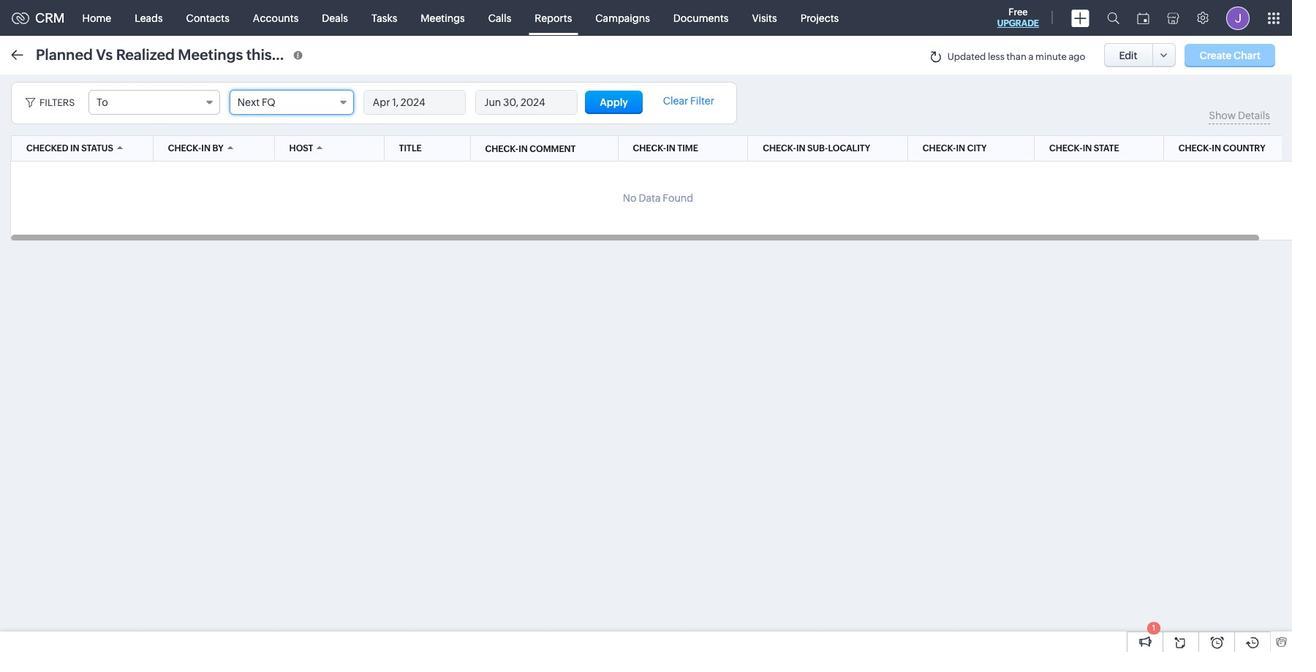 Task type: describe. For each thing, give the bounding box(es) containing it.
country
[[1223, 143, 1266, 154]]

checked
[[26, 143, 68, 154]]

projects link
[[789, 0, 851, 35]]

no
[[623, 192, 637, 204]]

create menu element
[[1063, 0, 1099, 35]]

minute
[[1036, 51, 1067, 62]]

check- for check-in country
[[1179, 143, 1212, 154]]

than
[[1007, 51, 1027, 62]]

upgrade
[[997, 18, 1039, 29]]

accounts
[[253, 12, 299, 24]]

vs
[[96, 46, 113, 63]]

tasks link
[[360, 0, 409, 35]]

meetings link
[[409, 0, 477, 35]]

check-in comment
[[485, 144, 576, 154]]

logo image
[[12, 12, 29, 24]]

profile image
[[1227, 6, 1250, 30]]

checked in status
[[26, 143, 113, 154]]

in for sub-
[[796, 143, 806, 154]]

by
[[212, 143, 224, 154]]

status
[[81, 143, 113, 154]]

planned
[[36, 46, 93, 63]]

in for status
[[70, 143, 79, 154]]

filters
[[39, 97, 75, 108]]

To field
[[88, 90, 220, 115]]

projects
[[801, 12, 839, 24]]

planned vs realized meetings this month
[[36, 46, 321, 63]]

apply
[[600, 97, 628, 108]]

MMM D, YYYY text field
[[476, 91, 577, 114]]

0 horizontal spatial meetings
[[178, 46, 243, 63]]

check- for check-in by
[[168, 143, 201, 154]]

profile element
[[1218, 0, 1259, 35]]

crm
[[35, 10, 65, 26]]

accounts link
[[241, 0, 310, 35]]

Next FQ field
[[230, 90, 354, 115]]

check- for check-in sub-locality
[[763, 143, 796, 154]]

next fq
[[238, 97, 275, 108]]

free
[[1009, 7, 1028, 18]]

check- for check-in comment
[[485, 144, 519, 154]]

check-in city
[[923, 143, 987, 154]]

leads link
[[123, 0, 175, 35]]

reports link
[[523, 0, 584, 35]]

reports
[[535, 12, 572, 24]]

documents
[[673, 12, 729, 24]]

in for state
[[1083, 143, 1092, 154]]

clear
[[663, 95, 688, 107]]

crm link
[[12, 10, 65, 26]]

check- for check-in city
[[923, 143, 956, 154]]

check-in sub-locality
[[763, 143, 870, 154]]

ago
[[1069, 51, 1086, 62]]

deals link
[[310, 0, 360, 35]]

contacts
[[186, 12, 230, 24]]

edit
[[1119, 49, 1138, 61]]



Task type: vqa. For each thing, say whether or not it's contained in the screenshot.
the bottommost your
no



Task type: locate. For each thing, give the bounding box(es) containing it.
search element
[[1099, 0, 1129, 36]]

check- left by
[[168, 143, 201, 154]]

home link
[[71, 0, 123, 35]]

3 check- from the left
[[763, 143, 796, 154]]

free upgrade
[[997, 7, 1039, 29]]

create chart button
[[1185, 44, 1276, 67]]

3 in from the left
[[666, 143, 676, 154]]

check-in country
[[1179, 143, 1266, 154]]

MMM D, YYYY text field
[[364, 91, 465, 114]]

create chart
[[1200, 49, 1261, 61]]

1
[[1152, 624, 1156, 633]]

contacts link
[[175, 0, 241, 35]]

in left sub-
[[796, 143, 806, 154]]

sub-
[[807, 143, 828, 154]]

check- for check-in state
[[1050, 143, 1083, 154]]

no data found
[[623, 192, 693, 204]]

check- for check-in time
[[633, 143, 666, 154]]

updated less than a minute ago
[[948, 51, 1086, 62]]

campaigns link
[[584, 0, 662, 35]]

check- left comment
[[485, 144, 519, 154]]

2 check- from the left
[[633, 143, 666, 154]]

1 horizontal spatial meetings
[[421, 12, 465, 24]]

host
[[289, 143, 313, 154]]

leads
[[135, 12, 163, 24]]

8 in from the left
[[519, 144, 528, 154]]

in for comment
[[519, 144, 528, 154]]

in left by
[[201, 143, 211, 154]]

next
[[238, 97, 260, 108]]

a
[[1029, 51, 1034, 62]]

4 check- from the left
[[923, 143, 956, 154]]

calls link
[[477, 0, 523, 35]]

data
[[639, 192, 661, 204]]

chart
[[1234, 49, 1261, 61]]

in left status at the left
[[70, 143, 79, 154]]

check- left time
[[633, 143, 666, 154]]

visits link
[[740, 0, 789, 35]]

in left time
[[666, 143, 676, 154]]

city
[[967, 143, 987, 154]]

5 in from the left
[[956, 143, 965, 154]]

7 in from the left
[[1212, 143, 1221, 154]]

check-
[[168, 143, 201, 154], [633, 143, 666, 154], [763, 143, 796, 154], [923, 143, 956, 154], [1050, 143, 1083, 154], [1179, 143, 1212, 154], [485, 144, 519, 154]]

meetings left calls
[[421, 12, 465, 24]]

in left country
[[1212, 143, 1221, 154]]

filter
[[690, 95, 715, 107]]

check- left sub-
[[763, 143, 796, 154]]

1 check- from the left
[[168, 143, 201, 154]]

updated
[[948, 51, 986, 62]]

home
[[82, 12, 111, 24]]

realized
[[116, 46, 175, 63]]

apply button
[[585, 91, 643, 114]]

edit button
[[1104, 43, 1153, 67]]

check-in time
[[633, 143, 698, 154]]

check-in state
[[1050, 143, 1119, 154]]

meetings
[[421, 12, 465, 24], [178, 46, 243, 63]]

campaigns
[[596, 12, 650, 24]]

visits
[[752, 12, 777, 24]]

6 check- from the left
[[1179, 143, 1212, 154]]

6 in from the left
[[1083, 143, 1092, 154]]

tasks
[[371, 12, 397, 24]]

state
[[1094, 143, 1119, 154]]

less
[[988, 51, 1005, 62]]

in
[[70, 143, 79, 154], [201, 143, 211, 154], [666, 143, 676, 154], [796, 143, 806, 154], [956, 143, 965, 154], [1083, 143, 1092, 154], [1212, 143, 1221, 154], [519, 144, 528, 154]]

to
[[97, 97, 108, 108]]

search image
[[1107, 12, 1120, 24]]

fq
[[262, 97, 275, 108]]

1 in from the left
[[70, 143, 79, 154]]

in for time
[[666, 143, 676, 154]]

4 in from the left
[[796, 143, 806, 154]]

2 in from the left
[[201, 143, 211, 154]]

check- left city
[[923, 143, 956, 154]]

clear filter
[[663, 95, 715, 107]]

locality
[[828, 143, 870, 154]]

found
[[663, 192, 693, 204]]

deals
[[322, 12, 348, 24]]

in left city
[[956, 143, 965, 154]]

calls
[[488, 12, 511, 24]]

meetings down contacts
[[178, 46, 243, 63]]

check-in by
[[168, 143, 224, 154]]

in left state
[[1083, 143, 1092, 154]]

in for country
[[1212, 143, 1221, 154]]

title
[[399, 143, 422, 154]]

1 vertical spatial meetings
[[178, 46, 243, 63]]

7 check- from the left
[[485, 144, 519, 154]]

time
[[678, 143, 698, 154]]

check- left country
[[1179, 143, 1212, 154]]

comment
[[530, 144, 576, 154]]

check- left state
[[1050, 143, 1083, 154]]

create menu image
[[1071, 9, 1090, 27]]

5 check- from the left
[[1050, 143, 1083, 154]]

calendar image
[[1137, 12, 1150, 24]]

0 vertical spatial meetings
[[421, 12, 465, 24]]

this
[[246, 46, 272, 63]]

in left comment
[[519, 144, 528, 154]]

in for by
[[201, 143, 211, 154]]

documents link
[[662, 0, 740, 35]]

month
[[275, 46, 321, 63]]

create
[[1200, 49, 1232, 61]]

in for city
[[956, 143, 965, 154]]



